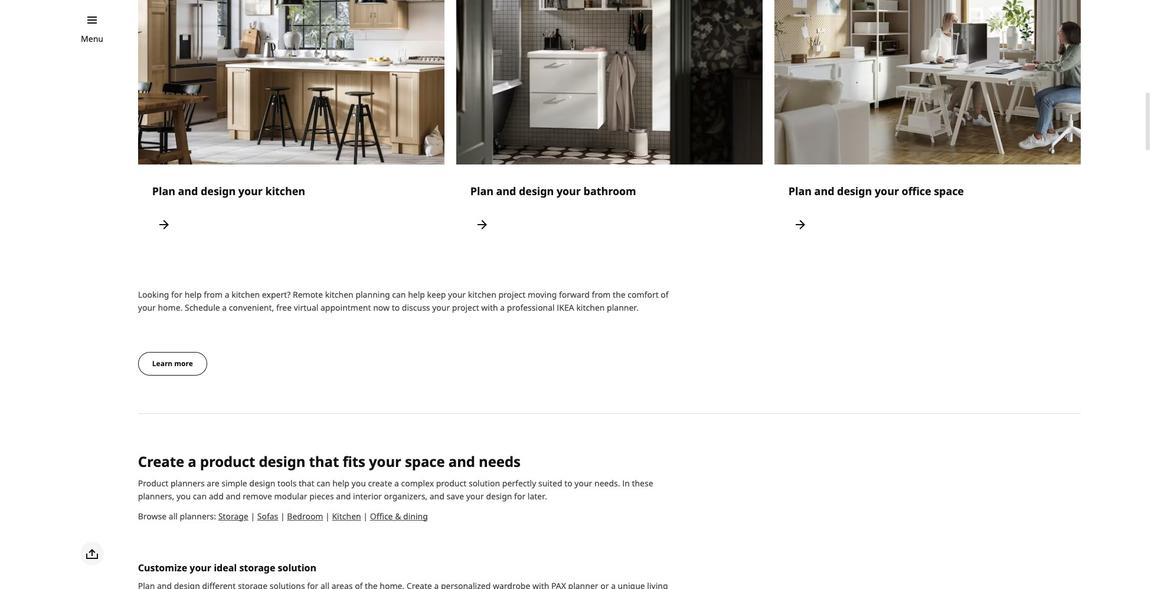 Task type: vqa. For each thing, say whether or not it's contained in the screenshot.
ikea logotype, go to start page in the top left of the page
no



Task type: describe. For each thing, give the bounding box(es) containing it.
for inside looking for help from a kitchen expert? remote kitchen planning can help keep your kitchen project moving forward from the comfort of your home. schedule a convenient, free virtual appointment now to discuss your project with a professional ikea kitchen planner.
[[171, 289, 183, 301]]

office
[[902, 184, 932, 198]]

bedroom link
[[287, 511, 323, 522]]

a up "convenient,"
[[225, 289, 229, 301]]

plan and design your bathroom link
[[456, 0, 763, 251]]

looking
[[138, 289, 169, 301]]

sofas
[[257, 511, 278, 522]]

2 horizontal spatial help
[[408, 289, 425, 301]]

looking for help from a kitchen expert? remote kitchen planning can help keep your kitchen project moving forward from the comfort of your home. schedule a convenient, free virtual appointment now to discuss your project with a professional ikea kitchen planner.
[[138, 289, 669, 313]]

simple
[[222, 478, 247, 489]]

0 horizontal spatial you
[[177, 491, 191, 502]]

organizers,
[[384, 491, 428, 502]]

1 vertical spatial can
[[317, 478, 330, 489]]

plan for plan and design your kitchen
[[152, 184, 175, 198]]

menu
[[81, 33, 103, 44]]

professional
[[507, 302, 555, 313]]

complex
[[401, 478, 434, 489]]

fits
[[343, 452, 365, 472]]

bathroom
[[584, 184, 636, 198]]

that inside product planners are simple design tools that can help you create a complex product solution perfectly suited to your needs. in these planners, you can add and remove modular pieces and interior organizers, and save your design for later.
[[299, 478, 315, 489]]

2 from from the left
[[592, 289, 611, 301]]

all
[[169, 511, 178, 522]]

with
[[481, 302, 498, 313]]

planner.
[[607, 302, 639, 313]]

plan and design your office space link
[[775, 0, 1081, 251]]

customize your ideal storage solution
[[138, 562, 317, 575]]

these
[[632, 478, 653, 489]]

solution inside product planners are simple design tools that can help you create a complex product solution perfectly suited to your needs. in these planners, you can add and remove modular pieces and interior organizers, and save your design for later.
[[469, 478, 500, 489]]

remove
[[243, 491, 272, 502]]

0 vertical spatial space
[[934, 184, 964, 198]]

keep
[[427, 289, 446, 301]]

ideal
[[214, 562, 237, 575]]

modular
[[274, 491, 307, 502]]

to inside product planners are simple design tools that can help you create a complex product solution perfectly suited to your needs. in these planners, you can add and remove modular pieces and interior organizers, and save your design for later.
[[565, 478, 573, 489]]

perfectly
[[502, 478, 536, 489]]

more
[[174, 359, 193, 369]]

storage link
[[218, 511, 248, 522]]

customize
[[138, 562, 187, 575]]

ikea
[[557, 302, 574, 313]]

discuss
[[402, 302, 430, 313]]

planners:
[[180, 511, 216, 522]]

in
[[622, 478, 630, 489]]

save
[[447, 491, 464, 502]]

bedroom
[[287, 511, 323, 522]]

to inside looking for help from a kitchen expert? remote kitchen planning can help keep your kitchen project moving forward from the comfort of your home. schedule a convenient, free virtual appointment now to discuss your project with a professional ikea kitchen planner.
[[392, 302, 400, 313]]

create a product design that fits your space and needs
[[138, 452, 521, 472]]

a inside product planners are simple design tools that can help you create a complex product solution perfectly suited to your needs. in these planners, you can add and remove modular pieces and interior organizers, and save your design for later.
[[394, 478, 399, 489]]

storage
[[218, 511, 248, 522]]

plan for plan and design your bathroom
[[471, 184, 494, 198]]

appointment
[[321, 302, 371, 313]]

suited
[[539, 478, 562, 489]]

schedule
[[185, 302, 220, 313]]

1 horizontal spatial project
[[499, 289, 526, 301]]



Task type: locate. For each thing, give the bounding box(es) containing it.
office
[[370, 511, 393, 522]]

kitchen link
[[332, 511, 361, 522]]

solution right storage
[[278, 562, 317, 575]]

help
[[185, 289, 202, 301], [408, 289, 425, 301], [333, 478, 350, 489]]

home.
[[158, 302, 183, 313]]

and
[[178, 184, 198, 198], [496, 184, 516, 198], [815, 184, 835, 198], [449, 452, 475, 472], [226, 491, 241, 502], [336, 491, 351, 502], [430, 491, 445, 502]]

0 horizontal spatial product
[[200, 452, 255, 472]]

0 horizontal spatial for
[[171, 289, 183, 301]]

1 horizontal spatial solution
[[469, 478, 500, 489]]

1 | from the left
[[251, 511, 255, 522]]

1 horizontal spatial help
[[333, 478, 350, 489]]

1 vertical spatial you
[[177, 491, 191, 502]]

convenient,
[[229, 302, 274, 313]]

1 vertical spatial for
[[514, 491, 526, 502]]

a up organizers,
[[394, 478, 399, 489]]

to right suited
[[565, 478, 573, 489]]

plan for plan and design your office space
[[789, 184, 812, 198]]

product
[[138, 478, 168, 489]]

| left sofas link
[[251, 511, 255, 522]]

1 horizontal spatial you
[[352, 478, 366, 489]]

kitchen
[[332, 511, 361, 522]]

you
[[352, 478, 366, 489], [177, 491, 191, 502]]

project up the professional
[[499, 289, 526, 301]]

plan
[[152, 184, 175, 198], [471, 184, 494, 198], [789, 184, 812, 198]]

your
[[238, 184, 263, 198], [557, 184, 581, 198], [875, 184, 899, 198], [448, 289, 466, 301], [138, 302, 156, 313], [432, 302, 450, 313], [369, 452, 401, 472], [575, 478, 593, 489], [466, 491, 484, 502], [190, 562, 211, 575]]

1 plan from the left
[[152, 184, 175, 198]]

&
[[395, 511, 401, 522]]

for up home. at bottom left
[[171, 289, 183, 301]]

from
[[204, 289, 223, 301], [592, 289, 611, 301]]

product planners are simple design tools that can help you create a complex product solution perfectly suited to your needs. in these planners, you can add and remove modular pieces and interior organizers, and save your design for later.
[[138, 478, 653, 502]]

2 | from the left
[[280, 511, 285, 522]]

2 plan from the left
[[471, 184, 494, 198]]

1 horizontal spatial space
[[934, 184, 964, 198]]

can left add
[[193, 491, 207, 502]]

office & dining link
[[370, 511, 428, 522]]

3 plan from the left
[[789, 184, 812, 198]]

a up planners
[[188, 452, 196, 472]]

for
[[171, 289, 183, 301], [514, 491, 526, 502]]

0 vertical spatial you
[[352, 478, 366, 489]]

0 horizontal spatial plan
[[152, 184, 175, 198]]

learn more
[[152, 359, 193, 369]]

0 horizontal spatial from
[[204, 289, 223, 301]]

of
[[661, 289, 669, 301]]

product up 'save'
[[436, 478, 467, 489]]

| left office at the left of page
[[363, 511, 368, 522]]

later.
[[528, 491, 547, 502]]

plan and design your kitchen link
[[138, 0, 445, 251]]

can up discuss
[[392, 289, 406, 301]]

for inside product planners are simple design tools that can help you create a complex product solution perfectly suited to your needs. in these planners, you can add and remove modular pieces and interior organizers, and save your design for later.
[[514, 491, 526, 502]]

menu button
[[81, 32, 103, 45]]

1 vertical spatial project
[[452, 302, 479, 313]]

browse all planners: storage | sofas | bedroom | kitchen | office & dining
[[138, 511, 428, 522]]

create
[[368, 478, 392, 489]]

2 horizontal spatial plan
[[789, 184, 812, 198]]

plan and design your office space
[[789, 184, 964, 198]]

0 vertical spatial project
[[499, 289, 526, 301]]

0 vertical spatial for
[[171, 289, 183, 301]]

tools
[[278, 478, 297, 489]]

forward
[[559, 289, 590, 301]]

0 horizontal spatial solution
[[278, 562, 317, 575]]

learn
[[152, 359, 173, 369]]

add
[[209, 491, 224, 502]]

needs
[[479, 452, 521, 472]]

to
[[392, 302, 400, 313], [565, 478, 573, 489]]

help up schedule
[[185, 289, 202, 301]]

plan and design your kitchen
[[152, 184, 305, 198]]

that left fits
[[309, 452, 339, 472]]

solution
[[469, 478, 500, 489], [278, 562, 317, 575]]

comfort
[[628, 289, 659, 301]]

1 horizontal spatial can
[[317, 478, 330, 489]]

1 horizontal spatial plan
[[471, 184, 494, 198]]

needs.
[[595, 478, 620, 489]]

you down planners
[[177, 491, 191, 502]]

2 vertical spatial can
[[193, 491, 207, 502]]

0 horizontal spatial help
[[185, 289, 202, 301]]

1 vertical spatial that
[[299, 478, 315, 489]]

0 vertical spatial product
[[200, 452, 255, 472]]

0 horizontal spatial to
[[392, 302, 400, 313]]

project
[[499, 289, 526, 301], [452, 302, 479, 313]]

sofas link
[[257, 511, 278, 522]]

| right "sofas"
[[280, 511, 285, 522]]

can
[[392, 289, 406, 301], [317, 478, 330, 489], [193, 491, 207, 502]]

a
[[225, 289, 229, 301], [222, 302, 227, 313], [500, 302, 505, 313], [188, 452, 196, 472], [394, 478, 399, 489]]

a right schedule
[[222, 302, 227, 313]]

0 vertical spatial to
[[392, 302, 400, 313]]

create
[[138, 452, 184, 472]]

space up complex
[[405, 452, 445, 472]]

1 vertical spatial space
[[405, 452, 445, 472]]

0 horizontal spatial project
[[452, 302, 479, 313]]

0 vertical spatial solution
[[469, 478, 500, 489]]

the
[[613, 289, 626, 301]]

product inside product planners are simple design tools that can help you create a complex product solution perfectly suited to your needs. in these planners, you can add and remove modular pieces and interior organizers, and save your design for later.
[[436, 478, 467, 489]]

pieces
[[310, 491, 334, 502]]

planners
[[171, 478, 205, 489]]

product
[[200, 452, 255, 472], [436, 478, 467, 489]]

0 horizontal spatial can
[[193, 491, 207, 502]]

that right tools
[[299, 478, 315, 489]]

browse
[[138, 511, 167, 522]]

dining
[[403, 511, 428, 522]]

remote
[[293, 289, 323, 301]]

1 vertical spatial solution
[[278, 562, 317, 575]]

planning
[[356, 289, 390, 301]]

are
[[207, 478, 219, 489]]

you up interior
[[352, 478, 366, 489]]

0 horizontal spatial space
[[405, 452, 445, 472]]

can up pieces
[[317, 478, 330, 489]]

expert?
[[262, 289, 291, 301]]

project left with
[[452, 302, 479, 313]]

0 vertical spatial can
[[392, 289, 406, 301]]

help inside product planners are simple design tools that can help you create a complex product solution perfectly suited to your needs. in these planners, you can add and remove modular pieces and interior organizers, and save your design for later.
[[333, 478, 350, 489]]

solution down needs
[[469, 478, 500, 489]]

from up schedule
[[204, 289, 223, 301]]

help up pieces
[[333, 478, 350, 489]]

virtual
[[294, 302, 318, 313]]

1 horizontal spatial to
[[565, 478, 573, 489]]

to right now
[[392, 302, 400, 313]]

moving
[[528, 289, 557, 301]]

from left the
[[592, 289, 611, 301]]

free
[[276, 302, 292, 313]]

space right 'office'
[[934, 184, 964, 198]]

1 horizontal spatial from
[[592, 289, 611, 301]]

can inside looking for help from a kitchen expert? remote kitchen planning can help keep your kitchen project moving forward from the comfort of your home. schedule a convenient, free virtual appointment now to discuss your project with a professional ikea kitchen planner.
[[392, 289, 406, 301]]

product up simple
[[200, 452, 255, 472]]

1 vertical spatial to
[[565, 478, 573, 489]]

1 horizontal spatial product
[[436, 478, 467, 489]]

1 horizontal spatial for
[[514, 491, 526, 502]]

2 horizontal spatial can
[[392, 289, 406, 301]]

3 | from the left
[[325, 511, 330, 522]]

storage
[[239, 562, 275, 575]]

design
[[201, 184, 236, 198], [519, 184, 554, 198], [837, 184, 872, 198], [259, 452, 306, 472], [249, 478, 275, 489], [486, 491, 512, 502]]

learn more button
[[138, 352, 207, 376]]

plan and design your bathroom
[[471, 184, 636, 198]]

1 from from the left
[[204, 289, 223, 301]]

now
[[373, 302, 390, 313]]

| left kitchen link
[[325, 511, 330, 522]]

kitchen
[[265, 184, 305, 198], [232, 289, 260, 301], [325, 289, 354, 301], [468, 289, 497, 301], [577, 302, 605, 313]]

|
[[251, 511, 255, 522], [280, 511, 285, 522], [325, 511, 330, 522], [363, 511, 368, 522]]

4 | from the left
[[363, 511, 368, 522]]

a right with
[[500, 302, 505, 313]]

interior
[[353, 491, 382, 502]]

1 vertical spatial product
[[436, 478, 467, 489]]

0 vertical spatial that
[[309, 452, 339, 472]]

that
[[309, 452, 339, 472], [299, 478, 315, 489]]

for down perfectly
[[514, 491, 526, 502]]

planners,
[[138, 491, 174, 502]]

space
[[934, 184, 964, 198], [405, 452, 445, 472]]

help up discuss
[[408, 289, 425, 301]]



